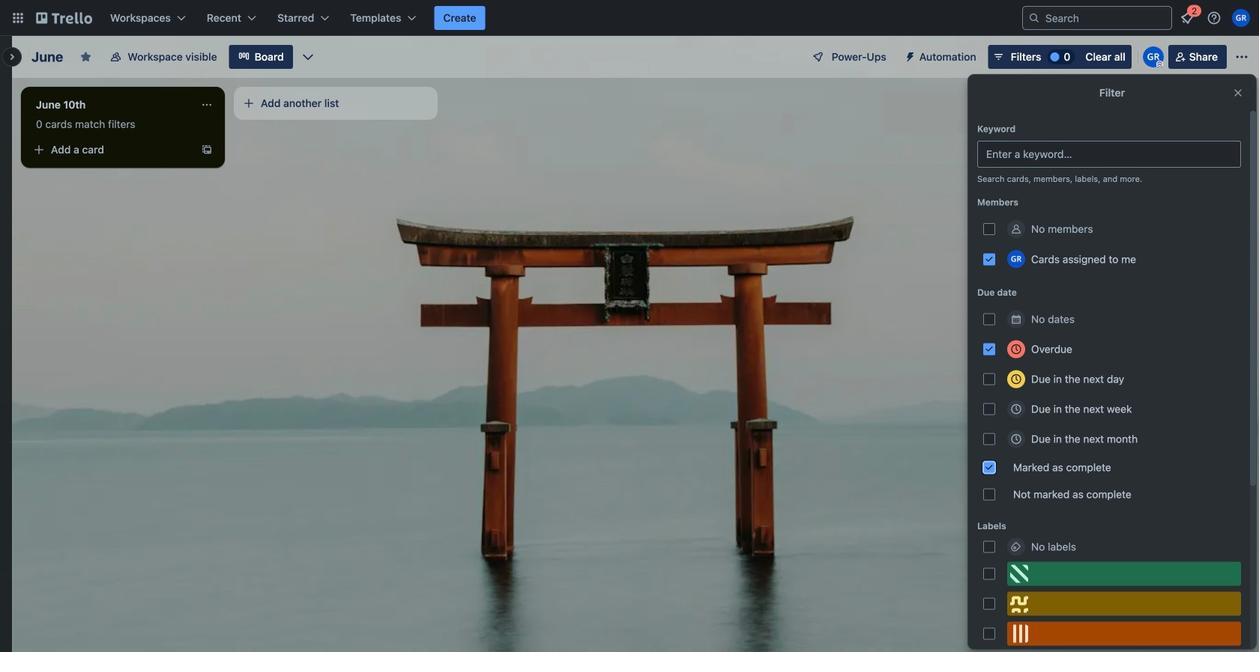 Task type: describe. For each thing, give the bounding box(es) containing it.
Board name text field
[[24, 45, 71, 69]]

back to home image
[[36, 6, 92, 30]]

star or unstar board image
[[80, 51, 92, 63]]

show menu image
[[1235, 49, 1250, 64]]

create from template… image
[[201, 144, 213, 156]]

this member is an admin of this board. image
[[1156, 61, 1163, 67]]

Search field
[[1040, 7, 1172, 28]]

1 horizontal spatial greg robinson (gregrobinson96) image
[[1143, 46, 1164, 67]]

color: orange, title: none element
[[1007, 623, 1241, 647]]

sm image
[[899, 45, 920, 66]]

close popover image
[[1232, 87, 1244, 99]]

greg robinson (gregrobinson96) image inside primary element
[[1232, 9, 1250, 27]]



Task type: vqa. For each thing, say whether or not it's contained in the screenshot.
0 notifications "Icon"
no



Task type: locate. For each thing, give the bounding box(es) containing it.
greg robinson (gregrobinson96) image
[[1232, 9, 1250, 27], [1143, 46, 1164, 67], [1007, 250, 1025, 268]]

color: yellow, title: none element
[[1007, 593, 1241, 617]]

1 vertical spatial greg robinson (gregrobinson96) image
[[1143, 46, 1164, 67]]

color: green, title: none element
[[1007, 563, 1241, 587]]

customize views image
[[300, 49, 315, 64]]

2 horizontal spatial greg robinson (gregrobinson96) image
[[1232, 9, 1250, 27]]

Enter a keyword… text field
[[977, 141, 1241, 168]]

None text field
[[27, 93, 195, 117]]

primary element
[[0, 0, 1259, 36]]

0 vertical spatial greg robinson (gregrobinson96) image
[[1232, 9, 1250, 27]]

0 horizontal spatial greg robinson (gregrobinson96) image
[[1007, 250, 1025, 268]]

search image
[[1028, 12, 1040, 24]]

open information menu image
[[1207, 10, 1222, 25]]

2 notifications image
[[1178, 9, 1196, 27]]

2 vertical spatial greg robinson (gregrobinson96) image
[[1007, 250, 1025, 268]]



